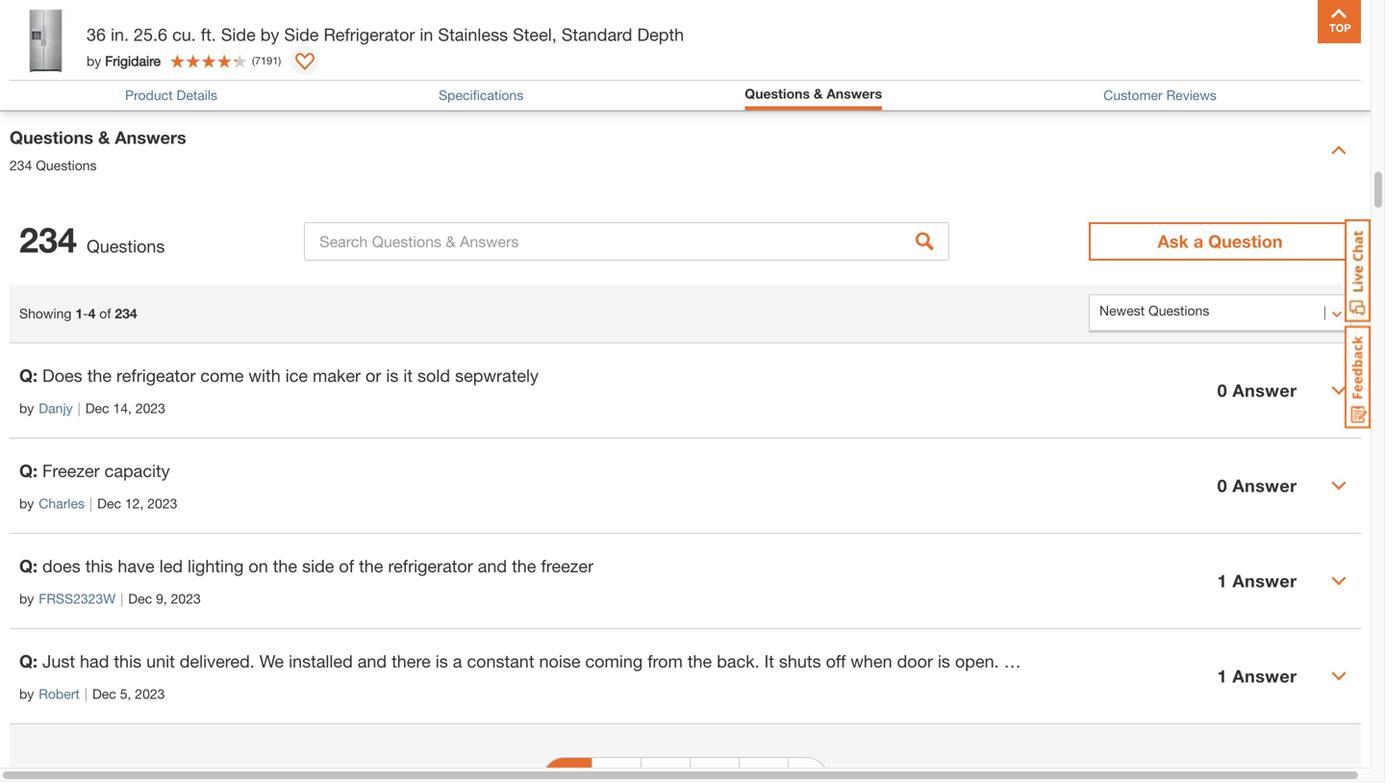 Task type: describe. For each thing, give the bounding box(es) containing it.
customer
[[1104, 87, 1163, 103]]

depth
[[638, 24, 684, 45]]

danjy
[[39, 400, 73, 416]]

starts
[[1004, 651, 1050, 672]]

provide
[[303, 58, 349, 74]]

2023 right 12,
[[147, 496, 177, 511]]

on
[[249, 556, 268, 576]]

display image
[[296, 53, 315, 72]]

0 vertical spatial 1
[[75, 306, 83, 321]]

refrigeator
[[116, 365, 196, 386]]

side
[[302, 556, 334, 576]]

questions element
[[10, 343, 1362, 725]]

14,
[[113, 400, 132, 416]]

cu.
[[172, 24, 196, 45]]

we
[[76, 58, 94, 74]]

q: for q: just had this unit delivered. we installed and there is a constant noise coming from the back. it shuts off when door is open. starts when closed…..please advise
[[19, 651, 38, 672]]

led
[[159, 556, 183, 576]]

steel,
[[513, 24, 557, 45]]

q: for q: does this have led lighting on the side of the refrigerator and the freezer
[[19, 556, 38, 576]]

2 caret image from the top
[[1332, 478, 1347, 494]]

(
[[252, 54, 255, 67]]

showing 1 - 4 of 234
[[19, 306, 137, 321]]

come
[[201, 365, 244, 386]]

refrigerator
[[388, 556, 473, 576]]

0 vertical spatial this
[[85, 556, 113, 576]]

answer for and
[[1233, 571, 1298, 591]]

by danjy | dec 14, 2023
[[19, 400, 165, 416]]

dec for the
[[85, 400, 109, 416]]

a inside button
[[1194, 231, 1204, 252]]

question
[[1209, 231, 1283, 252]]

maker
[[313, 365, 361, 386]]

4
[[88, 306, 96, 321]]

unit
[[146, 651, 175, 672]]

by for had
[[19, 686, 34, 702]]

234 inside questions & answers 234 questions
[[10, 157, 32, 173]]

reviews
[[1167, 87, 1217, 103]]

charles
[[39, 496, 85, 511]]

freezer
[[541, 556, 594, 576]]

refrigerator
[[324, 24, 415, 45]]

product details
[[125, 87, 217, 103]]

can
[[51, 58, 73, 74]]

a inside questions element
[[453, 651, 462, 672]]

customer reviews
[[1104, 87, 1217, 103]]

0 for does the refrigeator come with ice maker or is it sold sepwrately
[[1218, 380, 1228, 401]]

from
[[648, 651, 683, 672]]

0 answer for q: does the refrigeator come with ice maker or is it sold sepwrately
[[1218, 380, 1298, 401]]

frss2323w
[[39, 591, 116, 607]]

0 answer for q: freezer capacity
[[1218, 475, 1298, 496]]

12,
[[125, 496, 144, 511]]

top button
[[1318, 0, 1362, 43]]

have
[[118, 556, 155, 576]]

we
[[260, 651, 284, 672]]

questions & answers
[[745, 86, 883, 102]]

25.6
[[134, 24, 168, 45]]

delivered.
[[180, 651, 255, 672]]

by robert | dec 5, 2023
[[19, 686, 165, 702]]

feedback link image
[[1345, 325, 1371, 429]]

1 vertical spatial this
[[114, 651, 142, 672]]

lighting
[[188, 556, 244, 576]]

ice
[[286, 365, 308, 386]]

0 for freezer capacity
[[1218, 475, 1228, 496]]

by for the
[[19, 400, 34, 416]]

by frss2323w | dec 9, 2023
[[19, 591, 201, 607]]

or
[[366, 365, 381, 386]]

constant
[[467, 651, 535, 672]]

by charles | dec 12, 2023
[[19, 496, 177, 511]]

had
[[80, 651, 109, 672]]

by up "7191"
[[261, 24, 280, 45]]

answers for questions & answers 234 questions
[[115, 127, 186, 148]]

information?
[[224, 58, 299, 74]]

2 side from the left
[[284, 24, 319, 45]]

answer for sepwrately
[[1233, 380, 1298, 401]]

1 side from the left
[[221, 24, 256, 45]]

2 horizontal spatial is
[[938, 651, 951, 672]]

)
[[278, 54, 281, 67]]

1 answer for q: just had this unit delivered. we installed and there is a constant noise coming from the back. it shuts off when door is open. starts when closed…..please advise
[[1218, 666, 1298, 687]]

ask a question button
[[1089, 222, 1352, 261]]

the right from in the bottom left of the page
[[688, 651, 712, 672]]

with
[[249, 365, 281, 386]]

answer for constant
[[1233, 666, 1298, 687]]

improve
[[98, 58, 146, 74]]

it
[[404, 365, 413, 386]]

| for capacity
[[90, 496, 93, 511]]

0 horizontal spatial of
[[99, 306, 111, 321]]

robert button
[[39, 684, 80, 704]]

the left the freezer
[[512, 556, 536, 576]]

q: does this have led lighting on the side of the refrigerator and the freezer
[[19, 556, 594, 576]]

standard
[[562, 24, 633, 45]]

coming
[[586, 651, 643, 672]]

questions & answers 234 questions
[[10, 127, 186, 173]]

by frigidaire
[[87, 53, 161, 69]]

5,
[[120, 686, 131, 702]]

Search Questions & Answers text field
[[304, 222, 950, 261]]

it
[[765, 651, 775, 672]]

off
[[826, 651, 846, 672]]

& for questions & answers 234 questions
[[98, 127, 110, 148]]

q: freezer capacity
[[19, 460, 170, 481]]

back.
[[717, 651, 760, 672]]

door
[[898, 651, 933, 672]]

by for capacity
[[19, 496, 34, 511]]

36 in. 25.6 cu. ft. side by side refrigerator in stainless steel, standard depth
[[87, 24, 684, 45]]

234 questions
[[19, 219, 165, 260]]

our
[[150, 58, 169, 74]]

there
[[392, 651, 431, 672]]

how can we improve our product information? provide feedback.
[[19, 58, 412, 74]]

product
[[125, 87, 173, 103]]



Task type: vqa. For each thing, say whether or not it's contained in the screenshot.
caret image
yes



Task type: locate. For each thing, give the bounding box(es) containing it.
feedback.
[[352, 58, 412, 74]]

3 q: from the top
[[19, 556, 38, 576]]

1 vertical spatial answers
[[115, 127, 186, 148]]

dec left 12,
[[97, 496, 121, 511]]

answers for questions & answers
[[827, 86, 883, 102]]

1 vertical spatial and
[[358, 651, 387, 672]]

closed…..please
[[1102, 651, 1231, 672]]

2 q: from the top
[[19, 460, 38, 481]]

the up by danjy | dec 14, 2023
[[87, 365, 112, 386]]

1 caret image from the top
[[1332, 142, 1347, 158]]

is right door at the right bottom of the page
[[938, 651, 951, 672]]

ask
[[1158, 231, 1189, 252]]

2023 right 14,
[[136, 400, 165, 416]]

does
[[42, 556, 81, 576]]

2 vertical spatial 1
[[1218, 666, 1228, 687]]

2 0 answer from the top
[[1218, 475, 1298, 496]]

q: does the refrigeator come with ice maker or is it sold sepwrately
[[19, 365, 539, 386]]

when right off
[[851, 651, 893, 672]]

sold
[[418, 365, 450, 386]]

dec
[[85, 400, 109, 416], [97, 496, 121, 511], [128, 591, 152, 607], [92, 686, 116, 702]]

caret image
[[1332, 142, 1347, 158], [1332, 574, 1347, 589]]

1 horizontal spatial when
[[1055, 651, 1097, 672]]

7191
[[255, 54, 278, 67]]

| down have at the bottom left of page
[[120, 591, 123, 607]]

4 q: from the top
[[19, 651, 38, 672]]

by left danjy
[[19, 400, 34, 416]]

caret image for constant
[[1332, 669, 1347, 684]]

1 vertical spatial 234
[[19, 219, 77, 260]]

ft.
[[201, 24, 216, 45]]

a
[[1194, 231, 1204, 252], [453, 651, 462, 672]]

1 answer
[[1218, 571, 1298, 591], [1218, 666, 1298, 687]]

2023 for come
[[136, 400, 165, 416]]

0 horizontal spatial when
[[851, 651, 893, 672]]

by left robert
[[19, 686, 34, 702]]

frigidaire
[[105, 53, 161, 69]]

& for questions & answers
[[814, 86, 823, 102]]

does
[[42, 365, 82, 386]]

by
[[261, 24, 280, 45], [87, 53, 101, 69], [19, 400, 34, 416], [19, 496, 34, 511], [19, 591, 34, 607], [19, 686, 34, 702]]

freezer
[[42, 460, 100, 481]]

of right 4
[[99, 306, 111, 321]]

this up by frss2323w | dec 9, 2023
[[85, 556, 113, 576]]

1 vertical spatial 1
[[1218, 571, 1228, 591]]

| for had
[[85, 686, 88, 702]]

1 0 answer from the top
[[1218, 380, 1298, 401]]

caret image for sepwrately
[[1332, 383, 1347, 398]]

1 horizontal spatial a
[[1194, 231, 1204, 252]]

1 horizontal spatial this
[[114, 651, 142, 672]]

product details button
[[125, 87, 217, 103], [125, 87, 217, 103]]

specifications button
[[439, 87, 524, 103], [439, 87, 524, 103]]

dec left 14,
[[85, 400, 109, 416]]

of right side
[[339, 556, 354, 576]]

how can we improve our product information? provide feedback. link
[[19, 58, 412, 74]]

showing
[[19, 306, 72, 321]]

2 vertical spatial 234
[[115, 306, 137, 321]]

1 vertical spatial caret image
[[1332, 478, 1347, 494]]

( 7191 )
[[252, 54, 281, 67]]

0 horizontal spatial &
[[98, 127, 110, 148]]

2 answer from the top
[[1233, 475, 1298, 496]]

1 vertical spatial caret image
[[1332, 574, 1347, 589]]

ask a question
[[1158, 231, 1283, 252]]

4 answer from the top
[[1233, 666, 1298, 687]]

9,
[[156, 591, 167, 607]]

1 horizontal spatial &
[[814, 86, 823, 102]]

and
[[478, 556, 507, 576], [358, 651, 387, 672]]

is left 'it'
[[386, 365, 399, 386]]

0 horizontal spatial a
[[453, 651, 462, 672]]

questions inside 234 questions
[[87, 236, 165, 256]]

live chat image
[[1345, 219, 1371, 322]]

the
[[87, 365, 112, 386], [273, 556, 297, 576], [359, 556, 383, 576], [512, 556, 536, 576], [688, 651, 712, 672]]

2023 for unit
[[135, 686, 165, 702]]

caret image for 234
[[1332, 142, 1347, 158]]

sepwrately
[[455, 365, 539, 386]]

0 horizontal spatial answers
[[115, 127, 186, 148]]

2 1 answer from the top
[[1218, 666, 1298, 687]]

by left frss2323w
[[19, 591, 34, 607]]

1 answer for q: does this have led lighting on the side of the refrigerator and the freezer
[[1218, 571, 1298, 591]]

capacity
[[105, 460, 170, 481]]

234
[[10, 157, 32, 173], [19, 219, 77, 260], [115, 306, 137, 321]]

| right danjy
[[78, 400, 81, 416]]

2023 for led
[[171, 591, 201, 607]]

1 vertical spatial 0 answer
[[1218, 475, 1298, 496]]

by for this
[[19, 591, 34, 607]]

in.
[[111, 24, 129, 45]]

q: for q: does the refrigeator come with ice maker or is it sold sepwrately
[[19, 365, 38, 386]]

2 when from the left
[[1055, 651, 1097, 672]]

installed
[[289, 651, 353, 672]]

product image image
[[14, 10, 77, 72]]

caret image inside questions element
[[1332, 574, 1347, 589]]

by down 36
[[87, 53, 101, 69]]

1 answer from the top
[[1233, 380, 1298, 401]]

2023 right 9,
[[171, 591, 201, 607]]

dec for this
[[128, 591, 152, 607]]

2 0 from the top
[[1218, 475, 1228, 496]]

1 for does this have led lighting on the side of the refrigerator and the freezer
[[1218, 571, 1228, 591]]

when right starts
[[1055, 651, 1097, 672]]

0 answer
[[1218, 380, 1298, 401], [1218, 475, 1298, 496]]

1 horizontal spatial answers
[[827, 86, 883, 102]]

answers inside questions & answers 234 questions
[[115, 127, 186, 148]]

side right "ft."
[[221, 24, 256, 45]]

36
[[87, 24, 106, 45]]

the right side
[[359, 556, 383, 576]]

of inside questions element
[[339, 556, 354, 576]]

this up 5,
[[114, 651, 142, 672]]

a left constant
[[453, 651, 462, 672]]

and right the refrigerator
[[478, 556, 507, 576]]

0 vertical spatial 234
[[10, 157, 32, 173]]

in
[[420, 24, 433, 45]]

shuts
[[779, 651, 821, 672]]

1 vertical spatial of
[[339, 556, 354, 576]]

1 1 answer from the top
[[1218, 571, 1298, 591]]

dec left 9,
[[128, 591, 152, 607]]

0 vertical spatial caret image
[[1332, 383, 1347, 398]]

by left charles on the bottom of the page
[[19, 496, 34, 511]]

0 vertical spatial and
[[478, 556, 507, 576]]

a right ask
[[1194, 231, 1204, 252]]

1 vertical spatial 0
[[1218, 475, 1228, 496]]

2023
[[136, 400, 165, 416], [147, 496, 177, 511], [171, 591, 201, 607], [135, 686, 165, 702]]

1 vertical spatial a
[[453, 651, 462, 672]]

charles button
[[39, 494, 85, 514]]

& inside questions & answers 234 questions
[[98, 127, 110, 148]]

danjy button
[[39, 398, 73, 419]]

1 caret image from the top
[[1332, 383, 1347, 398]]

when
[[851, 651, 893, 672], [1055, 651, 1097, 672]]

3 caret image from the top
[[1332, 669, 1347, 684]]

| right charles on the bottom of the page
[[90, 496, 93, 511]]

is
[[386, 365, 399, 386], [436, 651, 448, 672], [938, 651, 951, 672]]

caret image
[[1332, 383, 1347, 398], [1332, 478, 1347, 494], [1332, 669, 1347, 684]]

dec left 5,
[[92, 686, 116, 702]]

0 horizontal spatial and
[[358, 651, 387, 672]]

| for the
[[78, 400, 81, 416]]

this
[[85, 556, 113, 576], [114, 651, 142, 672]]

0 horizontal spatial side
[[221, 24, 256, 45]]

open.
[[956, 651, 1000, 672]]

dec for capacity
[[97, 496, 121, 511]]

robert
[[39, 686, 80, 702]]

| for this
[[120, 591, 123, 607]]

1 q: from the top
[[19, 365, 38, 386]]

0 vertical spatial caret image
[[1332, 142, 1347, 158]]

the right the on
[[273, 556, 297, 576]]

0 vertical spatial 1 answer
[[1218, 571, 1298, 591]]

2023 right 5,
[[135, 686, 165, 702]]

0 vertical spatial 0
[[1218, 380, 1228, 401]]

1 horizontal spatial side
[[284, 24, 319, 45]]

q: just had this unit delivered. we installed and there is a constant noise coming from the back. it shuts off when door is open. starts when closed…..please advise
[[19, 651, 1285, 672]]

1 for just had this unit delivered. we installed and there is a constant noise coming from the back. it shuts off when door is open. starts when closed…..please advise
[[1218, 666, 1228, 687]]

|
[[78, 400, 81, 416], [90, 496, 93, 511], [120, 591, 123, 607], [85, 686, 88, 702]]

0 vertical spatial a
[[1194, 231, 1204, 252]]

q: for q: freezer capacity
[[19, 460, 38, 481]]

how
[[19, 58, 47, 74]]

frss2323w button
[[39, 589, 116, 609]]

answers
[[827, 86, 883, 102], [115, 127, 186, 148]]

side up display image
[[284, 24, 319, 45]]

1 horizontal spatial is
[[436, 651, 448, 672]]

1
[[75, 306, 83, 321], [1218, 571, 1228, 591], [1218, 666, 1228, 687]]

navigation
[[543, 744, 829, 782]]

stainless
[[438, 24, 508, 45]]

0
[[1218, 380, 1228, 401], [1218, 475, 1228, 496]]

0 vertical spatial answers
[[827, 86, 883, 102]]

1 vertical spatial &
[[98, 127, 110, 148]]

dec for had
[[92, 686, 116, 702]]

1 horizontal spatial and
[[478, 556, 507, 576]]

is right there
[[436, 651, 448, 672]]

advise
[[1235, 651, 1285, 672]]

noise
[[539, 651, 581, 672]]

product
[[173, 58, 220, 74]]

specifications
[[439, 87, 524, 103]]

2 caret image from the top
[[1332, 574, 1347, 589]]

details
[[177, 87, 217, 103]]

0 vertical spatial 0 answer
[[1218, 380, 1298, 401]]

&
[[814, 86, 823, 102], [98, 127, 110, 148]]

1 horizontal spatial of
[[339, 556, 354, 576]]

q:
[[19, 365, 38, 386], [19, 460, 38, 481], [19, 556, 38, 576], [19, 651, 38, 672]]

1 when from the left
[[851, 651, 893, 672]]

questions & answers button
[[745, 86, 883, 105], [745, 86, 883, 102]]

0 vertical spatial &
[[814, 86, 823, 102]]

3 answer from the top
[[1233, 571, 1298, 591]]

| right robert
[[85, 686, 88, 702]]

caret image for 1 answer
[[1332, 574, 1347, 589]]

-
[[83, 306, 88, 321]]

0 horizontal spatial this
[[85, 556, 113, 576]]

2 vertical spatial caret image
[[1332, 669, 1347, 684]]

and left there
[[358, 651, 387, 672]]

1 vertical spatial 1 answer
[[1218, 666, 1298, 687]]

0 vertical spatial of
[[99, 306, 111, 321]]

1 0 from the top
[[1218, 380, 1228, 401]]

0 horizontal spatial is
[[386, 365, 399, 386]]



